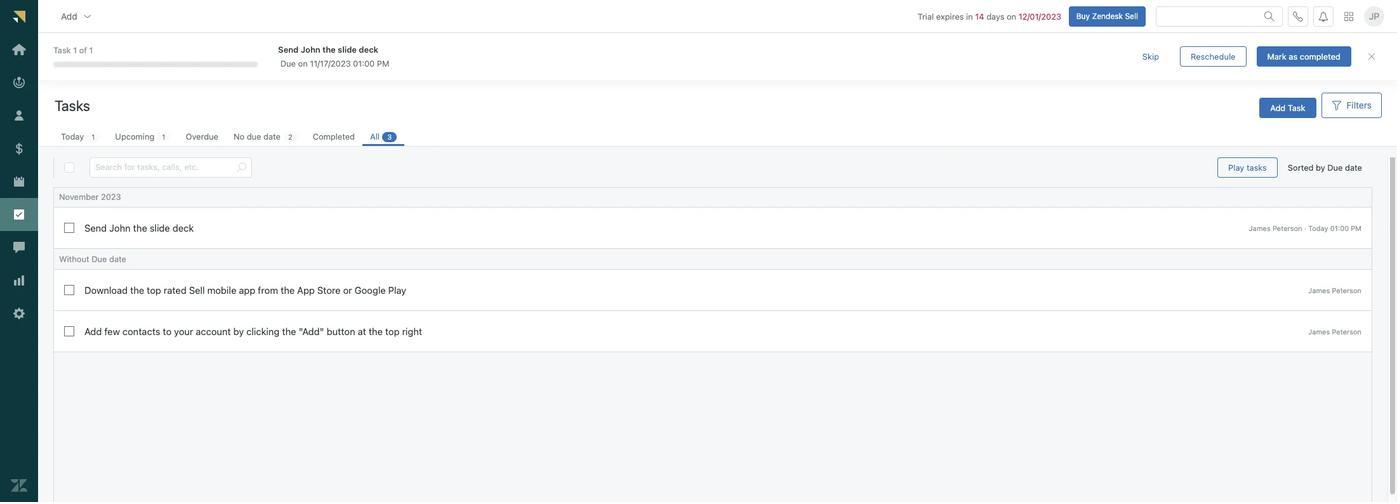 Task type: describe. For each thing, give the bounding box(es) containing it.
filters button
[[1322, 93, 1382, 118]]

0 vertical spatial on
[[1007, 11, 1017, 21]]

check box image for download the top rated sell mobile app from the app store or google play
[[64, 285, 74, 295]]

date for without due date
[[109, 254, 126, 264]]

send for send john the slide deck due on 11/17/2023 01:00 pm
[[278, 44, 299, 54]]

1 vertical spatial play
[[388, 284, 406, 296]]

no due date
[[234, 131, 281, 142]]

2023
[[101, 192, 121, 202]]

zendesk image
[[11, 477, 27, 494]]

in
[[966, 11, 973, 21]]

right
[[402, 326, 422, 337]]

slide for send john the slide deck due on 11/17/2023 01:00 pm
[[338, 44, 357, 54]]

deck for send john the slide deck
[[173, 222, 194, 234]]

add task
[[1270, 103, 1306, 113]]

add task button
[[1260, 98, 1316, 118]]

0 horizontal spatial sell
[[189, 284, 205, 296]]

button
[[327, 326, 355, 337]]

from
[[258, 284, 278, 296]]

download the top rated sell mobile app from the app store or google play
[[84, 284, 406, 296]]

deck for send john the slide deck due on 11/17/2023 01:00 pm
[[359, 44, 378, 54]]

upcoming
[[115, 131, 154, 142]]

google
[[355, 284, 386, 296]]

play tasks
[[1229, 162, 1267, 172]]

play inside button
[[1229, 162, 1245, 172]]

zendesk products image
[[1345, 12, 1354, 21]]

1 left upcoming
[[92, 133, 95, 141]]

1 vertical spatial due
[[1328, 162, 1343, 173]]

0 vertical spatial peterson
[[1273, 224, 1302, 232]]

11/17/2023
[[310, 58, 351, 68]]

0 horizontal spatial task
[[53, 45, 71, 55]]

trial
[[918, 11, 934, 21]]

all
[[370, 131, 380, 142]]

1 right upcoming
[[162, 133, 165, 141]]

check box image
[[64, 223, 74, 233]]

expires
[[936, 11, 964, 21]]

send john the slide deck
[[84, 222, 194, 234]]

mark
[[1268, 51, 1287, 61]]

buy zendesk sell
[[1077, 11, 1138, 21]]

jp
[[1369, 11, 1380, 22]]

app
[[297, 284, 315, 296]]

overdue
[[186, 131, 218, 142]]

mark as completed button
[[1257, 46, 1352, 67]]

add for add task
[[1270, 103, 1286, 113]]

0 vertical spatial james
[[1249, 224, 1271, 232]]

due inside send john the slide deck due on 11/17/2023 01:00 pm
[[280, 58, 296, 68]]

buy
[[1077, 11, 1090, 21]]

skip
[[1143, 51, 1159, 61]]

without due date
[[59, 254, 126, 264]]

0 horizontal spatial due
[[92, 254, 107, 264]]

0 horizontal spatial search image
[[236, 163, 246, 173]]

of
[[79, 45, 87, 55]]

on inside send john the slide deck due on 11/17/2023 01:00 pm
[[298, 58, 308, 68]]

1 right of
[[89, 45, 93, 55]]

at
[[358, 326, 366, 337]]

·
[[1304, 224, 1307, 232]]

2
[[288, 133, 292, 141]]

due
[[247, 131, 261, 142]]

cancel image
[[1367, 51, 1377, 62]]

mobile
[[207, 284, 236, 296]]

to
[[163, 326, 172, 337]]

14
[[975, 11, 984, 21]]

date for no due date
[[264, 131, 281, 142]]

send for send john the slide deck
[[84, 222, 107, 234]]

your
[[174, 326, 193, 337]]

peterson for download the top rated sell mobile app from the app store or google play
[[1332, 286, 1362, 294]]

john for send john the slide deck due on 11/17/2023 01:00 pm
[[301, 44, 320, 54]]

trial expires in 14 days on 12/01/2023
[[918, 11, 1062, 21]]

2 horizontal spatial date
[[1345, 162, 1362, 173]]

days
[[987, 11, 1005, 21]]

0 vertical spatial today
[[61, 131, 84, 142]]



Task type: vqa. For each thing, say whether or not it's contained in the screenshot.
the right Posts
no



Task type: locate. For each thing, give the bounding box(es) containing it.
0 vertical spatial add
[[61, 11, 77, 21]]

1 vertical spatial deck
[[173, 222, 194, 234]]

0 vertical spatial slide
[[338, 44, 357, 54]]

top
[[147, 284, 161, 296], [385, 326, 400, 337]]

date
[[264, 131, 281, 142], [1345, 162, 1362, 173], [109, 254, 126, 264]]

send
[[278, 44, 299, 54], [84, 222, 107, 234]]

top left rated
[[147, 284, 161, 296]]

Search for tasks, calls, etc. field
[[95, 158, 231, 177]]

0 horizontal spatial 01:00
[[353, 58, 375, 68]]

add down mark
[[1270, 103, 1286, 113]]

james peterson for add few contacts to your account by clicking the "add" button at the top right
[[1309, 327, 1362, 336]]

peterson
[[1273, 224, 1302, 232], [1332, 286, 1362, 294], [1332, 327, 1362, 336]]

today
[[61, 131, 84, 142], [1309, 224, 1328, 232]]

top left 'right'
[[385, 326, 400, 337]]

store
[[317, 284, 341, 296]]

1 horizontal spatial john
[[301, 44, 320, 54]]

0 vertical spatial 01:00
[[353, 58, 375, 68]]

1 check box image from the top
[[64, 285, 74, 295]]

play tasks button
[[1218, 157, 1278, 178]]

add left few
[[84, 326, 102, 337]]

1 horizontal spatial deck
[[359, 44, 378, 54]]

date right sorted
[[1345, 162, 1362, 173]]

add for add few contacts to your account by clicking the "add" button at the top right
[[84, 326, 102, 337]]

reschedule
[[1191, 51, 1236, 61]]

completed
[[1300, 51, 1341, 61]]

2 horizontal spatial add
[[1270, 103, 1286, 113]]

sorted
[[1288, 162, 1314, 173]]

add few contacts to your account by clicking the "add" button at the top right
[[84, 326, 422, 337]]

chevron down image
[[82, 11, 93, 21]]

1 vertical spatial add
[[1270, 103, 1286, 113]]

send inside send john the slide deck due on 11/17/2023 01:00 pm
[[278, 44, 299, 54]]

1 horizontal spatial sell
[[1125, 11, 1138, 21]]

0 horizontal spatial slide
[[150, 222, 170, 234]]

1 horizontal spatial 01:00
[[1330, 224, 1349, 232]]

filters
[[1347, 100, 1372, 110]]

1
[[73, 45, 77, 55], [89, 45, 93, 55], [92, 133, 95, 141], [162, 133, 165, 141]]

john up 11/17/2023
[[301, 44, 320, 54]]

john inside send john the slide deck due on 11/17/2023 01:00 pm
[[301, 44, 320, 54]]

james peterson · today 01:00 pm
[[1249, 224, 1362, 232]]

0 horizontal spatial top
[[147, 284, 161, 296]]

2 vertical spatial date
[[109, 254, 126, 264]]

01:00 right ·
[[1330, 224, 1349, 232]]

1 horizontal spatial send
[[278, 44, 299, 54]]

james for download the top rated sell mobile app from the app store or google play
[[1309, 286, 1330, 294]]

1 vertical spatial 01:00
[[1330, 224, 1349, 232]]

0 vertical spatial date
[[264, 131, 281, 142]]

james
[[1249, 224, 1271, 232], [1309, 286, 1330, 294], [1309, 327, 1330, 336]]

0 vertical spatial check box image
[[64, 285, 74, 295]]

james peterson
[[1309, 286, 1362, 294], [1309, 327, 1362, 336]]

task down as
[[1288, 103, 1306, 113]]

account
[[196, 326, 231, 337]]

1 horizontal spatial date
[[264, 131, 281, 142]]

john for send john the slide deck
[[109, 222, 131, 234]]

slide down the search for tasks, calls, etc. field
[[150, 222, 170, 234]]

no
[[234, 131, 245, 142]]

november 2023
[[59, 192, 121, 202]]

check box image down without
[[64, 285, 74, 295]]

1 vertical spatial james
[[1309, 286, 1330, 294]]

deck
[[359, 44, 378, 54], [173, 222, 194, 234]]

due right sorted
[[1328, 162, 1343, 173]]

task
[[53, 45, 71, 55], [1288, 103, 1306, 113]]

1 vertical spatial by
[[233, 326, 244, 337]]

2 horizontal spatial due
[[1328, 162, 1343, 173]]

peterson for add few contacts to your account by clicking the "add" button at the top right
[[1332, 327, 1362, 336]]

on
[[1007, 11, 1017, 21], [298, 58, 308, 68]]

sorted by due date
[[1288, 162, 1362, 173]]

today right ·
[[1309, 224, 1328, 232]]

check box image
[[64, 285, 74, 295], [64, 326, 74, 337]]

1 vertical spatial pm
[[1351, 224, 1362, 232]]

pm inside send john the slide deck due on 11/17/2023 01:00 pm
[[377, 58, 389, 68]]

1 horizontal spatial task
[[1288, 103, 1306, 113]]

2 check box image from the top
[[64, 326, 74, 337]]

1 left of
[[73, 45, 77, 55]]

contacts
[[122, 326, 160, 337]]

today down tasks
[[61, 131, 84, 142]]

search image left calls icon on the top right of page
[[1265, 11, 1275, 21]]

1 vertical spatial sell
[[189, 284, 205, 296]]

0 horizontal spatial add
[[61, 11, 77, 21]]

slide
[[338, 44, 357, 54], [150, 222, 170, 234]]

due
[[280, 58, 296, 68], [1328, 162, 1343, 173], [92, 254, 107, 264]]

0 vertical spatial james peterson
[[1309, 286, 1362, 294]]

0 vertical spatial due
[[280, 58, 296, 68]]

0 horizontal spatial pm
[[377, 58, 389, 68]]

add
[[61, 11, 77, 21], [1270, 103, 1286, 113], [84, 326, 102, 337]]

1 vertical spatial james peterson
[[1309, 327, 1362, 336]]

12/01/2023
[[1019, 11, 1062, 21]]

tasks
[[1247, 162, 1267, 172]]

0 horizontal spatial deck
[[173, 222, 194, 234]]

1 horizontal spatial pm
[[1351, 224, 1362, 232]]

add inside button
[[61, 11, 77, 21]]

tasks
[[55, 97, 90, 114]]

1 horizontal spatial search image
[[1265, 11, 1275, 21]]

search image
[[1265, 11, 1275, 21], [236, 163, 246, 173]]

the
[[323, 44, 336, 54], [133, 222, 147, 234], [130, 284, 144, 296], [281, 284, 295, 296], [282, 326, 296, 337], [369, 326, 383, 337]]

task 1 of 1
[[53, 45, 93, 55]]

pm right 11/17/2023
[[377, 58, 389, 68]]

0 vertical spatial top
[[147, 284, 161, 296]]

due left 11/17/2023
[[280, 58, 296, 68]]

zendesk
[[1092, 11, 1123, 21]]

play left tasks at the right of page
[[1229, 162, 1245, 172]]

john
[[301, 44, 320, 54], [109, 222, 131, 234]]

1 horizontal spatial top
[[385, 326, 400, 337]]

november
[[59, 192, 99, 202]]

1 vertical spatial top
[[385, 326, 400, 337]]

0 horizontal spatial play
[[388, 284, 406, 296]]

sell right zendesk
[[1125, 11, 1138, 21]]

add inside button
[[1270, 103, 1286, 113]]

0 vertical spatial deck
[[359, 44, 378, 54]]

jp button
[[1364, 6, 1385, 26]]

0 vertical spatial pm
[[377, 58, 389, 68]]

deck inside send john the slide deck due on 11/17/2023 01:00 pm
[[359, 44, 378, 54]]

01:00 right 11/17/2023
[[353, 58, 375, 68]]

on right days
[[1007, 11, 1017, 21]]

1 vertical spatial search image
[[236, 163, 246, 173]]

1 vertical spatial task
[[1288, 103, 1306, 113]]

1 horizontal spatial play
[[1229, 162, 1245, 172]]

1 horizontal spatial on
[[1007, 11, 1017, 21]]

app
[[239, 284, 255, 296]]

check box image for add few contacts to your account by clicking the "add" button at the top right
[[64, 326, 74, 337]]

bell image
[[1319, 11, 1329, 21]]

0 horizontal spatial today
[[61, 131, 84, 142]]

the inside send john the slide deck due on 11/17/2023 01:00 pm
[[323, 44, 336, 54]]

add button
[[51, 4, 103, 29]]

slide inside send john the slide deck due on 11/17/2023 01:00 pm
[[338, 44, 357, 54]]

reschedule button
[[1180, 46, 1247, 67]]

1 horizontal spatial add
[[84, 326, 102, 337]]

few
[[104, 326, 120, 337]]

download
[[84, 284, 128, 296]]

0 vertical spatial play
[[1229, 162, 1245, 172]]

1 vertical spatial send
[[84, 222, 107, 234]]

add left "chevron down" image
[[61, 11, 77, 21]]

1 james peterson from the top
[[1309, 286, 1362, 294]]

sell
[[1125, 11, 1138, 21], [189, 284, 205, 296]]

john down 2023
[[109, 222, 131, 234]]

0 vertical spatial sell
[[1125, 11, 1138, 21]]

0 horizontal spatial by
[[233, 326, 244, 337]]

james for add few contacts to your account by clicking the "add" button at the top right
[[1309, 327, 1330, 336]]

1 vertical spatial date
[[1345, 162, 1362, 173]]

sell right rated
[[189, 284, 205, 296]]

slide up 11/17/2023
[[338, 44, 357, 54]]

send john the slide deck due on 11/17/2023 01:00 pm
[[278, 44, 389, 68]]

pm
[[377, 58, 389, 68], [1351, 224, 1362, 232]]

play right "google"
[[388, 284, 406, 296]]

by
[[1316, 162, 1325, 173], [233, 326, 244, 337]]

by right sorted
[[1316, 162, 1325, 173]]

3
[[387, 133, 392, 141]]

james peterson for download the top rated sell mobile app from the app store or google play
[[1309, 286, 1362, 294]]

0 vertical spatial send
[[278, 44, 299, 54]]

1 vertical spatial on
[[298, 58, 308, 68]]

on left 11/17/2023
[[298, 58, 308, 68]]

calls image
[[1293, 11, 1303, 21]]

as
[[1289, 51, 1298, 61]]

0 horizontal spatial on
[[298, 58, 308, 68]]

slide for send john the slide deck
[[150, 222, 170, 234]]

1 horizontal spatial today
[[1309, 224, 1328, 232]]

due right without
[[92, 254, 107, 264]]

send john the slide deck link
[[278, 44, 1109, 55]]

0 horizontal spatial send
[[84, 222, 107, 234]]

1 vertical spatial check box image
[[64, 326, 74, 337]]

1 vertical spatial slide
[[150, 222, 170, 234]]

"add"
[[299, 326, 324, 337]]

1 horizontal spatial by
[[1316, 162, 1325, 173]]

or
[[343, 284, 352, 296]]

add for add
[[61, 11, 77, 21]]

0 vertical spatial task
[[53, 45, 71, 55]]

1 horizontal spatial due
[[280, 58, 296, 68]]

completed
[[313, 131, 355, 142]]

date right due
[[264, 131, 281, 142]]

clicking
[[246, 326, 280, 337]]

2 james peterson from the top
[[1309, 327, 1362, 336]]

play
[[1229, 162, 1245, 172], [388, 284, 406, 296]]

task left of
[[53, 45, 71, 55]]

without
[[59, 254, 89, 264]]

rated
[[164, 284, 187, 296]]

check box image left few
[[64, 326, 74, 337]]

pm right ·
[[1351, 224, 1362, 232]]

date up download at left bottom
[[109, 254, 126, 264]]

0 vertical spatial search image
[[1265, 11, 1275, 21]]

2 vertical spatial peterson
[[1332, 327, 1362, 336]]

2 vertical spatial add
[[84, 326, 102, 337]]

1 vertical spatial peterson
[[1332, 286, 1362, 294]]

01:00 inside send john the slide deck due on 11/17/2023 01:00 pm
[[353, 58, 375, 68]]

search image down no
[[236, 163, 246, 173]]

skip button
[[1132, 46, 1170, 67]]

by left clicking
[[233, 326, 244, 337]]

0 horizontal spatial date
[[109, 254, 126, 264]]

0 vertical spatial john
[[301, 44, 320, 54]]

2 vertical spatial james
[[1309, 327, 1330, 336]]

1 horizontal spatial slide
[[338, 44, 357, 54]]

1 vertical spatial john
[[109, 222, 131, 234]]

sell inside button
[[1125, 11, 1138, 21]]

mark as completed
[[1268, 51, 1341, 61]]

1 vertical spatial today
[[1309, 224, 1328, 232]]

0 vertical spatial by
[[1316, 162, 1325, 173]]

buy zendesk sell button
[[1069, 6, 1146, 26]]

01:00
[[353, 58, 375, 68], [1330, 224, 1349, 232]]

2 vertical spatial due
[[92, 254, 107, 264]]

task inside button
[[1288, 103, 1306, 113]]

0 horizontal spatial john
[[109, 222, 131, 234]]



